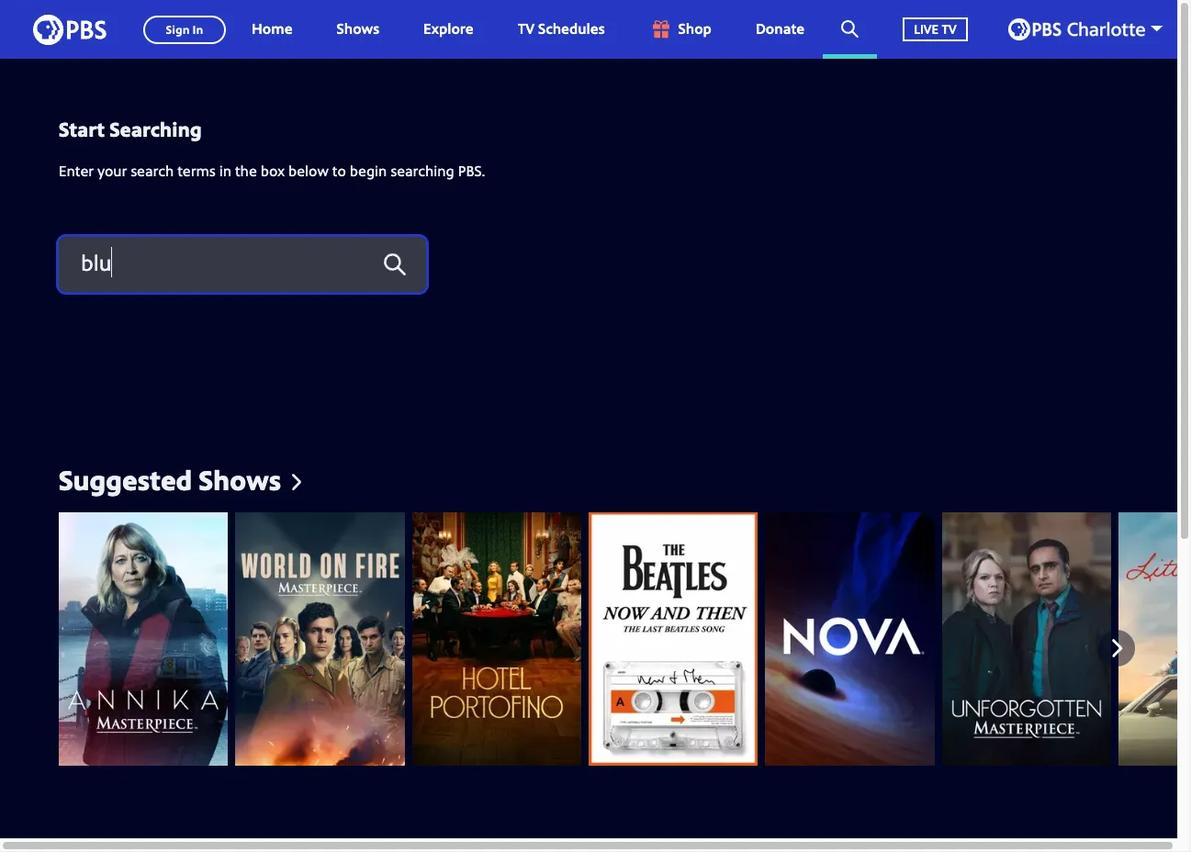 Task type: locate. For each thing, give the bounding box(es) containing it.
live tv
[[914, 20, 957, 37]]

enter your search terms in the box below to begin searching pbs.
[[59, 161, 485, 181]]

annika image
[[59, 512, 228, 766]]

0 vertical spatial shows
[[337, 19, 380, 39]]

begin
[[350, 161, 387, 181]]

tv right the live
[[942, 20, 957, 37]]

tv
[[518, 19, 535, 39], [942, 20, 957, 37]]

search
[[131, 161, 174, 181]]

below
[[288, 161, 329, 181]]

1 horizontal spatial tv
[[942, 20, 957, 37]]

your
[[98, 161, 127, 181]]

home
[[252, 19, 293, 39]]

live tv link
[[885, 0, 986, 59]]

tv left schedules
[[518, 19, 535, 39]]

box
[[261, 161, 285, 181]]

now and then – the last beatles song (short film) image
[[589, 512, 758, 766]]

pbs charlotte image
[[1008, 18, 1145, 40]]

1 vertical spatial shows
[[199, 461, 281, 498]]

search image
[[842, 20, 859, 38]]

hotel portofino image
[[412, 512, 581, 766]]

start searching
[[59, 115, 202, 142]]

tv schedules link
[[499, 0, 623, 59]]

searching
[[109, 115, 202, 142]]

tv schedules
[[518, 19, 605, 39]]

schedules
[[538, 19, 605, 39]]

donate link
[[738, 0, 823, 59]]

suggested shows
[[59, 461, 281, 498]]

unforgotten image
[[942, 512, 1112, 766]]

shows
[[337, 19, 380, 39], [199, 461, 281, 498]]

in
[[219, 161, 232, 181]]



Task type: describe. For each thing, give the bounding box(es) containing it.
enter
[[59, 161, 94, 181]]

shows link
[[318, 0, 398, 59]]

nova image
[[766, 512, 935, 766]]

explore link
[[405, 0, 492, 59]]

searching
[[391, 161, 455, 181]]

0 horizontal spatial shows
[[199, 461, 281, 498]]

terms
[[178, 161, 216, 181]]

shop link
[[631, 0, 730, 59]]

home link
[[233, 0, 311, 59]]

pbs image
[[33, 9, 107, 50]]

start
[[59, 115, 105, 142]]

the
[[235, 161, 257, 181]]

little bird image
[[1119, 512, 1191, 766]]

1 horizontal spatial shows
[[337, 19, 380, 39]]

Search search field
[[59, 237, 426, 292]]

0 horizontal spatial tv
[[518, 19, 535, 39]]

live
[[914, 20, 939, 37]]

to
[[332, 161, 346, 181]]

suggested
[[59, 461, 192, 498]]

suggested shows link
[[59, 461, 301, 498]]

explore
[[424, 19, 474, 39]]

next slide image
[[1103, 630, 1131, 667]]

shop
[[679, 19, 712, 39]]

pbs.
[[458, 161, 485, 181]]

donate
[[756, 19, 805, 39]]

world on fire image
[[235, 512, 405, 766]]



Task type: vqa. For each thing, say whether or not it's contained in the screenshot.
'Unforgotten' image on the bottom right of page
yes



